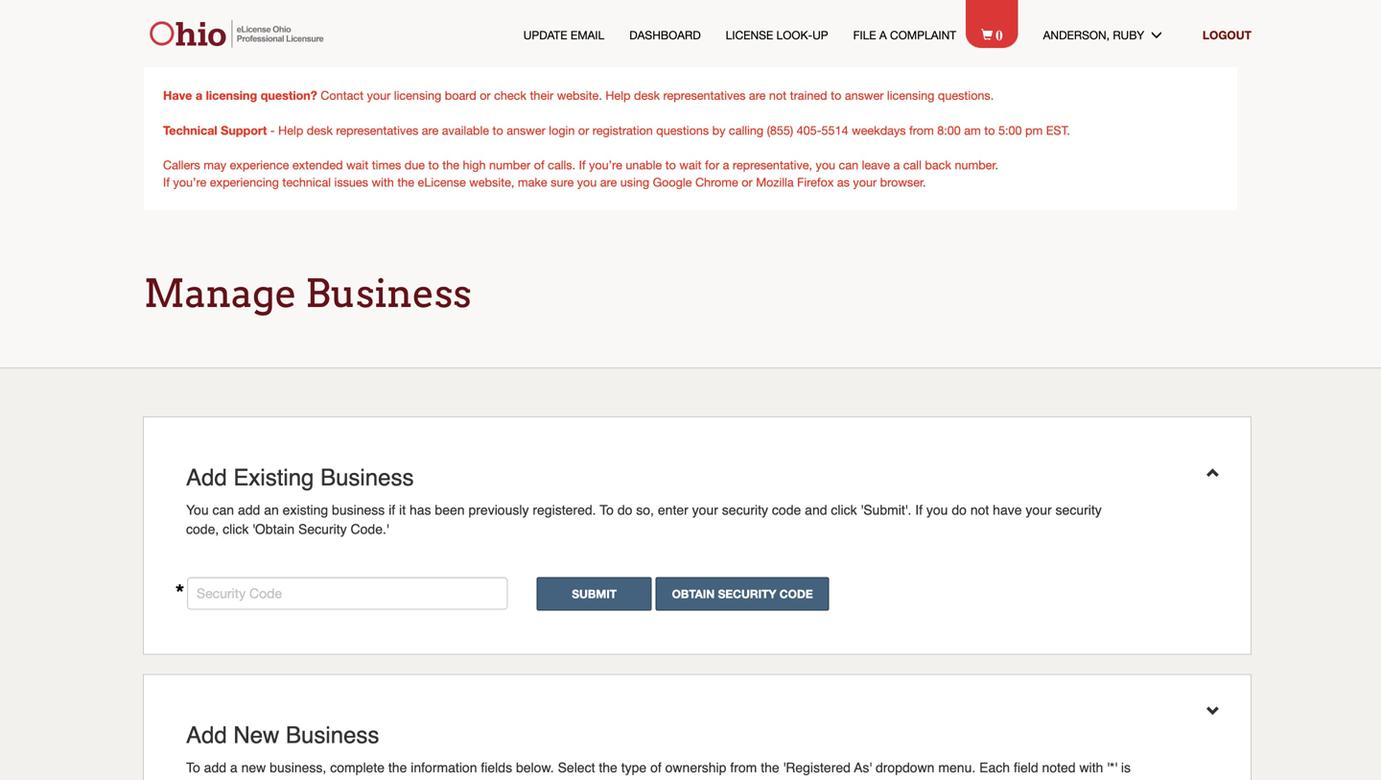 Task type: locate. For each thing, give the bounding box(es) containing it.
2 vertical spatial business
[[286, 722, 379, 748]]

1 horizontal spatial answer
[[845, 88, 884, 102]]

previously
[[469, 502, 529, 518]]

technical
[[282, 175, 331, 189]]

update email link
[[524, 27, 605, 43]]

leave
[[862, 158, 890, 172]]

1 horizontal spatial add
[[238, 502, 260, 518]]

0 vertical spatial from
[[910, 123, 934, 137]]

question?
[[261, 88, 317, 102]]

0 horizontal spatial security
[[722, 502, 769, 518]]

0 horizontal spatial or
[[480, 88, 491, 102]]

a
[[880, 28, 887, 42], [196, 88, 203, 102], [723, 158, 730, 172], [894, 158, 900, 172], [230, 760, 238, 775], [186, 779, 194, 780]]

0 vertical spatial to
[[600, 502, 614, 518]]

have a licensing question? contact your licensing board or check their website. help desk representatives are not trained to answer licensing questions.
[[163, 88, 994, 102]]

manage business
[[144, 270, 472, 317]]

code,
[[186, 521, 219, 537]]

are
[[749, 88, 766, 102], [422, 123, 439, 137], [600, 175, 617, 189]]

to right due
[[428, 158, 439, 172]]

1 add from the top
[[186, 464, 227, 491]]

been
[[435, 502, 465, 518]]

it
[[399, 502, 406, 518]]

1 vertical spatial if
[[163, 175, 170, 189]]

you're up using
[[589, 158, 623, 172]]

1 horizontal spatial security
[[1056, 502, 1102, 518]]

trained
[[790, 88, 828, 102]]

security code
[[197, 585, 282, 601]]

have inside you can add an existing business if it has been previously registered. to do so, enter your security code and click 'submit'. if you do not have your security code, click 'obtain security code.'
[[993, 502, 1022, 518]]

1 horizontal spatial click
[[571, 779, 597, 780]]

0 vertical spatial of
[[534, 158, 545, 172]]

1 horizontal spatial desk
[[634, 88, 660, 102]]

help right '-' at the left top of page
[[278, 123, 304, 137]]

code
[[772, 502, 801, 518]]

you inside you can add an existing business if it has been previously registered. to do so, enter your security code and click 'submit'. if you do not have your security code, click 'obtain security code.'
[[927, 502, 948, 518]]

0 vertical spatial add
[[186, 464, 227, 491]]

2 vertical spatial are
[[600, 175, 617, 189]]

click right code,
[[223, 521, 249, 537]]

0 horizontal spatial if
[[163, 175, 170, 189]]

you
[[186, 502, 209, 518]]

enter
[[658, 502, 689, 518]]

1 vertical spatial or
[[578, 123, 589, 137]]

0 vertical spatial click
[[831, 502, 857, 518]]

add up 'required'
[[186, 722, 227, 748]]

1 horizontal spatial representatives
[[664, 88, 746, 102]]

2 horizontal spatial if
[[916, 502, 923, 518]]

license look-up
[[726, 28, 829, 42]]

to up google
[[666, 158, 676, 172]]

to up 'required'
[[186, 760, 200, 775]]

0 horizontal spatial are
[[422, 123, 439, 137]]

make
[[518, 175, 548, 189]]

1 horizontal spatial wait
[[680, 158, 702, 172]]

0 horizontal spatial answer
[[507, 123, 546, 137]]

0 vertical spatial help
[[606, 88, 631, 102]]

update
[[524, 28, 568, 42]]

not
[[769, 88, 787, 102], [971, 502, 990, 518]]

1 horizontal spatial not
[[971, 502, 990, 518]]

or right login
[[578, 123, 589, 137]]

back
[[925, 158, 952, 172]]

with left '*'
[[1080, 760, 1104, 775]]

information
[[411, 760, 477, 775]]

do
[[618, 502, 633, 518], [952, 502, 967, 518]]

0 horizontal spatial wait
[[346, 158, 369, 172]]

can up as
[[839, 158, 859, 172]]

1 vertical spatial have
[[344, 779, 373, 780]]

answer
[[845, 88, 884, 102], [507, 123, 546, 137]]

business for add new business
[[286, 722, 379, 748]]

you're down 'callers'
[[173, 175, 207, 189]]

not inside have a licensing question? contact your licensing board or check their website. help desk representatives are not trained to answer licensing questions.
[[769, 88, 787, 102]]

2 horizontal spatial or
[[742, 175, 753, 189]]

1 horizontal spatial from
[[910, 123, 934, 137]]

2 vertical spatial click
[[571, 779, 597, 780]]

not inside you can add an existing business if it has been previously registered. to do so, enter your security code and click 'submit'. if you do not have your security code, click 'obtain security code.'
[[971, 502, 990, 518]]

0 vertical spatial are
[[749, 88, 766, 102]]

a left 'required'
[[186, 779, 194, 780]]

0 horizontal spatial have
[[344, 779, 373, 780]]

(855)
[[767, 123, 794, 137]]

anderson,
[[1044, 28, 1110, 42]]

add
[[238, 502, 260, 518], [204, 760, 226, 775]]

1 horizontal spatial with
[[1080, 760, 1104, 775]]

0 vertical spatial can
[[839, 158, 859, 172]]

security
[[722, 502, 769, 518], [1056, 502, 1102, 518]]

add for add new business
[[186, 722, 227, 748]]

add for add existing business
[[186, 464, 227, 491]]

2 horizontal spatial of
[[651, 760, 662, 775]]

update email
[[524, 28, 605, 42]]

or inside have a licensing question? contact your licensing board or check their website. help desk representatives are not trained to answer licensing questions.
[[480, 88, 491, 102]]

high
[[463, 158, 486, 172]]

or right board
[[480, 88, 491, 102]]

1 vertical spatial representatives
[[336, 123, 419, 137]]

1 horizontal spatial security
[[298, 521, 347, 537]]

0 vertical spatial 'submit'.
[[861, 502, 912, 518]]

0 link
[[982, 25, 1019, 43]]

0 vertical spatial representatives
[[664, 88, 746, 102]]

answer up weekdays
[[845, 88, 884, 102]]

2 horizontal spatial licensing
[[887, 88, 935, 102]]

1 horizontal spatial you're
[[589, 158, 623, 172]]

complete
[[330, 760, 385, 775]]

can
[[839, 158, 859, 172], [213, 502, 234, 518]]

1 vertical spatial from
[[731, 760, 757, 775]]

business
[[332, 502, 385, 518]]

5:00
[[999, 123, 1022, 137]]

a right the have
[[196, 88, 203, 102]]

or left mozilla on the right of page
[[742, 175, 753, 189]]

the left 'registered
[[761, 760, 780, 775]]

1 vertical spatial answer
[[507, 123, 546, 137]]

1 vertical spatial add
[[204, 760, 226, 775]]

desk inside have a licensing question? contact your licensing board or check their website. help desk representatives are not trained to answer licensing questions.
[[634, 88, 660, 102]]

of inside callers may experience extended wait times due to the high number of calls. if you're unable to wait for a representative, you can leave a call back number. if you're experiencing technical issues with the elicense website, make sure you are using google chrome or mozilla firefox as your browser.
[[534, 158, 545, 172]]

from
[[910, 123, 934, 137], [731, 760, 757, 775]]

a right the file
[[880, 28, 887, 42]]

from right ownership at bottom
[[731, 760, 757, 775]]

0 horizontal spatial from
[[731, 760, 757, 775]]

representatives
[[664, 88, 746, 102], [336, 123, 419, 137]]

1 horizontal spatial help
[[606, 88, 631, 102]]

wait up 'issues'
[[346, 158, 369, 172]]

0 vertical spatial have
[[993, 502, 1022, 518]]

help up technical support - help desk representatives are available to answer login or registration questions by calling (855) 405-5514 weekdays from 8:00 am to 5:00 pm est. at the top of page
[[606, 88, 631, 102]]

0 horizontal spatial do
[[618, 502, 633, 518]]

help inside have a licensing question? contact your licensing board or check their website. help desk representatives are not trained to answer licensing questions.
[[606, 88, 631, 102]]

chevron down image
[[1207, 705, 1236, 718]]

1 vertical spatial help
[[278, 123, 304, 137]]

1 horizontal spatial can
[[839, 158, 859, 172]]

1 horizontal spatial are
[[600, 175, 617, 189]]

information,
[[497, 779, 567, 780]]

licensing up weekdays
[[887, 88, 935, 102]]

are left using
[[600, 175, 617, 189]]

security inside you can add an existing business if it has been previously registered. to do so, enter your security code and click 'submit'. if you do not have your security code, click 'obtain security code.'
[[298, 521, 347, 537]]

representative,
[[733, 158, 813, 172]]

0 vertical spatial add
[[238, 502, 260, 518]]

desk up "extended" at the left of page
[[307, 123, 333, 137]]

security left code
[[197, 585, 246, 601]]

click right 'and' at the right of the page
[[831, 502, 857, 518]]

0 vertical spatial security
[[298, 521, 347, 537]]

0 horizontal spatial can
[[213, 502, 234, 518]]

firefox
[[797, 175, 834, 189]]

elicense ohio professional licensure image
[[143, 19, 335, 48]]

your inside callers may experience extended wait times due to the high number of calls. if you're unable to wait for a representative, you can leave a call back number. if you're experiencing technical issues with the elicense website, make sure you are using google chrome or mozilla firefox as your browser.
[[853, 175, 877, 189]]

board
[[445, 88, 477, 102]]

1 vertical spatial 'submit'.
[[601, 779, 651, 780]]

of right type
[[651, 760, 662, 775]]

2 add from the top
[[186, 722, 227, 748]]

'submit'. down type
[[601, 779, 651, 780]]

0 horizontal spatial add
[[204, 760, 226, 775]]

experiencing
[[210, 175, 279, 189]]

'submit'. right 'and' at the right of the page
[[861, 502, 912, 518]]

1 vertical spatial with
[[1080, 760, 1104, 775]]

0 vertical spatial answer
[[845, 88, 884, 102]]

0 horizontal spatial desk
[[307, 123, 333, 137]]

click down select
[[571, 779, 597, 780]]

dashboard link
[[630, 27, 701, 43]]

wait
[[346, 158, 369, 172], [680, 158, 702, 172]]

elicense
[[418, 175, 466, 189]]

if
[[579, 158, 586, 172], [163, 175, 170, 189], [916, 502, 923, 518]]

a right for
[[723, 158, 730, 172]]

to right available
[[493, 123, 503, 137]]

0 horizontal spatial to
[[186, 760, 200, 775]]

are inside have a licensing question? contact your licensing board or check their website. help desk representatives are not trained to answer licensing questions.
[[749, 88, 766, 102]]

from left 8:00
[[910, 123, 934, 137]]

can inside you can add an existing business if it has been previously registered. to do so, enter your security code and click 'submit'. if you do not have your security code, click 'obtain security code.'
[[213, 502, 234, 518]]

select
[[558, 760, 595, 775]]

1 horizontal spatial or
[[578, 123, 589, 137]]

representatives up by
[[664, 88, 746, 102]]

from inside technical support - help desk representatives are available to answer login or registration questions by calling (855) 405-5514 weekdays from 8:00 am to 5:00 pm est.
[[910, 123, 934, 137]]

1 vertical spatial are
[[422, 123, 439, 137]]

1 horizontal spatial have
[[993, 502, 1022, 518]]

1 vertical spatial you're
[[173, 175, 207, 189]]

am
[[965, 123, 981, 137]]

required
[[197, 779, 247, 780]]

0 horizontal spatial security
[[197, 585, 246, 601]]

security down existing
[[298, 521, 347, 537]]

of up make
[[534, 158, 545, 172]]

dashboard
[[630, 28, 701, 42]]

desk
[[634, 88, 660, 102], [307, 123, 333, 137]]

0 horizontal spatial click
[[223, 521, 249, 537]]

representatives up times
[[336, 123, 419, 137]]

0 vertical spatial if
[[579, 158, 586, 172]]

up
[[813, 28, 829, 42]]

0 vertical spatial or
[[480, 88, 491, 102]]

1 horizontal spatial 'submit'.
[[861, 502, 912, 518]]

add up 'required'
[[204, 760, 226, 775]]

business
[[305, 270, 472, 317], [321, 464, 414, 491], [286, 722, 379, 748]]

their
[[530, 88, 554, 102]]

1 vertical spatial to
[[186, 760, 200, 775]]

1 vertical spatial click
[[223, 521, 249, 537]]

0 horizontal spatial not
[[769, 88, 787, 102]]

logout
[[1203, 28, 1252, 42]]

can right the "you"
[[213, 502, 234, 518]]

1 vertical spatial not
[[971, 502, 990, 518]]

2 vertical spatial or
[[742, 175, 753, 189]]

0 horizontal spatial of
[[459, 779, 471, 780]]

are up the calling
[[749, 88, 766, 102]]

2 do from the left
[[952, 502, 967, 518]]

to left so,
[[600, 502, 614, 518]]

menu down image
[[1151, 29, 1178, 40]]

licensing up support
[[206, 88, 257, 102]]

0 vertical spatial you're
[[589, 158, 623, 172]]

issues
[[334, 175, 368, 189]]

0 vertical spatial with
[[372, 175, 394, 189]]

website,
[[469, 175, 515, 189]]

None button
[[537, 577, 652, 611], [656, 577, 830, 611], [537, 577, 652, 611], [656, 577, 830, 611]]

or
[[480, 88, 491, 102], [578, 123, 589, 137], [742, 175, 753, 189]]

are left available
[[422, 123, 439, 137]]

desk up registration
[[634, 88, 660, 102]]

0 horizontal spatial 'submit'.
[[601, 779, 651, 780]]

1 horizontal spatial do
[[952, 502, 967, 518]]

the left type
[[599, 760, 618, 775]]

1 horizontal spatial of
[[534, 158, 545, 172]]

1 vertical spatial add
[[186, 722, 227, 748]]

answer left login
[[507, 123, 546, 137]]

1 vertical spatial business
[[321, 464, 414, 491]]

registered.
[[533, 502, 596, 518]]

with down times
[[372, 175, 394, 189]]

0 vertical spatial not
[[769, 88, 787, 102]]

0 horizontal spatial representatives
[[336, 123, 419, 137]]

0 horizontal spatial you're
[[173, 175, 207, 189]]

each
[[980, 760, 1010, 775]]

2 vertical spatial if
[[916, 502, 923, 518]]

0 horizontal spatial with
[[372, 175, 394, 189]]

to add a new business, complete the information fields below. select the type of ownership from the 'registered as' dropdown menu. each field noted with '*' is a required field. once you have completed all of the information, click 'submit'.
[[186, 760, 1131, 780]]

0 horizontal spatial help
[[278, 123, 304, 137]]

1 horizontal spatial if
[[579, 158, 586, 172]]

to right trained
[[831, 88, 842, 102]]

desk inside technical support - help desk representatives are available to answer login or registration questions by calling (855) 405-5514 weekdays from 8:00 am to 5:00 pm est.
[[307, 123, 333, 137]]

1 vertical spatial can
[[213, 502, 234, 518]]

completed
[[377, 779, 439, 780]]

add left an
[[238, 502, 260, 518]]

add up the "you"
[[186, 464, 227, 491]]

2 horizontal spatial are
[[749, 88, 766, 102]]

or inside callers may experience extended wait times due to the high number of calls. if you're unable to wait for a representative, you can leave a call back number. if you're experiencing technical issues with the elicense website, make sure you are using google chrome or mozilla firefox as your browser.
[[742, 175, 753, 189]]

licensing left board
[[394, 88, 442, 102]]

1 horizontal spatial to
[[600, 502, 614, 518]]

all
[[442, 779, 456, 780]]

wait left for
[[680, 158, 702, 172]]

technical
[[163, 123, 218, 137]]

0 vertical spatial desk
[[634, 88, 660, 102]]

can inside callers may experience extended wait times due to the high number of calls. if you're unable to wait for a representative, you can leave a call back number. if you're experiencing technical issues with the elicense website, make sure you are using google chrome or mozilla firefox as your browser.
[[839, 158, 859, 172]]

representatives inside technical support - help desk representatives are available to answer login or registration questions by calling (855) 405-5514 weekdays from 8:00 am to 5:00 pm est.
[[336, 123, 419, 137]]

of right all
[[459, 779, 471, 780]]

you're
[[589, 158, 623, 172], [173, 175, 207, 189]]

chevron up image
[[1207, 466, 1236, 480]]

and
[[805, 502, 828, 518]]

1 vertical spatial desk
[[307, 123, 333, 137]]

look-
[[777, 28, 813, 42]]



Task type: vqa. For each thing, say whether or not it's contained in the screenshot.
Update
yes



Task type: describe. For each thing, give the bounding box(es) containing it.
have
[[163, 88, 192, 102]]

code
[[249, 585, 282, 601]]

2 security from the left
[[1056, 502, 1102, 518]]

your inside have a licensing question? contact your licensing board or check their website. help desk representatives are not trained to answer licensing questions.
[[367, 88, 391, 102]]

anderson, ruby link
[[1044, 27, 1178, 43]]

to right am
[[985, 123, 995, 137]]

existing
[[283, 502, 328, 518]]

contact
[[321, 88, 364, 102]]

click inside the to add a new business, complete the information fields below. select the type of ownership from the 'registered as' dropdown menu. each field noted with '*' is a required field. once you have completed all of the information, click 'submit'.
[[571, 779, 597, 780]]

below.
[[516, 760, 554, 775]]

field
[[1014, 760, 1039, 775]]

sure
[[551, 175, 574, 189]]

so,
[[636, 502, 654, 518]]

are inside technical support - help desk representatives are available to answer login or registration questions by calling (855) 405-5514 weekdays from 8:00 am to 5:00 pm est.
[[422, 123, 439, 137]]

1 vertical spatial of
[[651, 760, 662, 775]]

with inside callers may experience extended wait times due to the high number of calls. if you're unable to wait for a representative, you can leave a call back number. if you're experiencing technical issues with the elicense website, make sure you are using google chrome or mozilla firefox as your browser.
[[372, 175, 394, 189]]

field.
[[250, 779, 279, 780]]

using
[[621, 175, 650, 189]]

chrome
[[696, 175, 739, 189]]

license look-up link
[[726, 27, 829, 43]]

-
[[270, 123, 275, 137]]

calling
[[729, 123, 764, 137]]

business,
[[270, 760, 327, 775]]

new
[[241, 760, 266, 775]]

'registered
[[784, 760, 851, 775]]

is
[[1122, 760, 1131, 775]]

support
[[221, 123, 267, 137]]

an
[[264, 502, 279, 518]]

5514
[[822, 123, 849, 137]]

mozilla
[[756, 175, 794, 189]]

'submit'. inside the to add a new business, complete the information fields below. select the type of ownership from the 'registered as' dropdown menu. each field noted with '*' is a required field. once you have completed all of the information, click 'submit'.
[[601, 779, 651, 780]]

1 wait from the left
[[346, 158, 369, 172]]

check
[[494, 88, 527, 102]]

8:00
[[938, 123, 961, 137]]

weekdays
[[852, 123, 906, 137]]

'*'
[[1108, 760, 1118, 775]]

call
[[904, 158, 922, 172]]

have inside the to add a new business, complete the information fields below. select the type of ownership from the 'registered as' dropdown menu. each field noted with '*' is a required field. once you have completed all of the information, click 'submit'.
[[344, 779, 373, 780]]

times
[[372, 158, 401, 172]]

answer inside technical support - help desk representatives are available to answer login or registration questions by calling (855) 405-5514 weekdays from 8:00 am to 5:00 pm est.
[[507, 123, 546, 137]]

from inside the to add a new business, complete the information fields below. select the type of ownership from the 'registered as' dropdown menu. each field noted with '*' is a required field. once you have completed all of the information, click 'submit'.
[[731, 760, 757, 775]]

add inside you can add an existing business if it has been previously registered. to do so, enter your security code and click 'submit'. if you do not have your security code, click 'obtain security code.'
[[238, 502, 260, 518]]

'submit'. inside you can add an existing business if it has been previously registered. to do so, enter your security code and click 'submit'. if you do not have your security code, click 'obtain security code.'
[[861, 502, 912, 518]]

1 do from the left
[[618, 502, 633, 518]]

if
[[389, 502, 396, 518]]

for
[[705, 158, 720, 172]]

callers may experience extended wait times due to the high number of calls. if you're unable to wait for a representative, you can leave a call back number. if you're experiencing technical issues with the elicense website, make sure you are using google chrome or mozilla firefox as your browser.
[[163, 158, 999, 189]]

you inside the to add a new business, complete the information fields below. select the type of ownership from the 'registered as' dropdown menu. each field noted with '*' is a required field. once you have completed all of the information, click 'submit'.
[[318, 779, 340, 780]]

fields
[[481, 760, 512, 775]]

unable
[[626, 158, 662, 172]]

as'
[[854, 760, 872, 775]]

to inside have a licensing question? contact your licensing board or check their website. help desk representatives are not trained to answer licensing questions.
[[831, 88, 842, 102]]

the up elicense
[[443, 158, 460, 172]]

questions
[[657, 123, 709, 137]]

1 security from the left
[[722, 502, 769, 518]]

or inside technical support - help desk representatives are available to answer login or registration questions by calling (855) 405-5514 weekdays from 8:00 am to 5:00 pm est.
[[578, 123, 589, 137]]

add new business
[[186, 722, 379, 748]]

calls.
[[548, 158, 576, 172]]

menu.
[[939, 760, 976, 775]]

license
[[726, 28, 774, 42]]

noted
[[1043, 760, 1076, 775]]

questions.
[[938, 88, 994, 102]]

the up completed
[[389, 760, 407, 775]]

est.
[[1047, 123, 1071, 137]]

to inside you can add an existing business if it has been previously registered. to do so, enter your security code and click 'submit'. if you do not have your security code, click 'obtain security code.'
[[600, 502, 614, 518]]

the down due
[[398, 175, 415, 189]]

extended
[[293, 158, 343, 172]]

ownership
[[666, 760, 727, 775]]

may
[[204, 158, 226, 172]]

ruby
[[1113, 28, 1145, 42]]

1 vertical spatial security
[[197, 585, 246, 601]]

registration
[[593, 123, 653, 137]]

number.
[[955, 158, 999, 172]]

callers
[[163, 158, 200, 172]]

number
[[489, 158, 531, 172]]

a up 'required'
[[230, 760, 238, 775]]

due
[[405, 158, 425, 172]]

browser.
[[881, 175, 926, 189]]

by
[[713, 123, 726, 137]]

'obtain
[[253, 521, 295, 537]]

website.
[[557, 88, 602, 102]]

2 horizontal spatial click
[[831, 502, 857, 518]]

0 vertical spatial business
[[305, 270, 472, 317]]

technical support - help desk representatives are available to answer login or registration questions by calling (855) 405-5514 weekdays from 8:00 am to 5:00 pm est.
[[163, 123, 1071, 137]]

as
[[838, 175, 850, 189]]

available
[[442, 123, 489, 137]]

2 vertical spatial of
[[459, 779, 471, 780]]

dropdown
[[876, 760, 935, 775]]

complaint
[[890, 28, 957, 42]]

2 wait from the left
[[680, 158, 702, 172]]

file
[[854, 28, 877, 42]]

file a complaint
[[854, 28, 957, 42]]

help inside technical support - help desk representatives are available to answer login or registration questions by calling (855) 405-5514 weekdays from 8:00 am to 5:00 pm est.
[[278, 123, 304, 137]]

business for add existing business
[[321, 464, 414, 491]]

to inside the to add a new business, complete the information fields below. select the type of ownership from the 'registered as' dropdown menu. each field noted with '*' is a required field. once you have completed all of the information, click 'submit'.
[[186, 760, 200, 775]]

anderson, ruby
[[1044, 28, 1151, 42]]

are inside callers may experience extended wait times due to the high number of calls. if you're unable to wait for a representative, you can leave a call back number. if you're experiencing technical issues with the elicense website, make sure you are using google chrome or mozilla firefox as your browser.
[[600, 175, 617, 189]]

Security Code text field
[[187, 577, 508, 610]]

the down fields
[[474, 779, 493, 780]]

manage
[[144, 270, 297, 317]]

a left call
[[894, 158, 900, 172]]

405-
[[797, 123, 822, 137]]

with inside the to add a new business, complete the information fields below. select the type of ownership from the 'registered as' dropdown menu. each field noted with '*' is a required field. once you have completed all of the information, click 'submit'.
[[1080, 760, 1104, 775]]

0 horizontal spatial licensing
[[206, 88, 257, 102]]

if inside you can add an existing business if it has been previously registered. to do so, enter your security code and click 'submit'. if you do not have your security code, click 'obtain security code.'
[[916, 502, 923, 518]]

you can add an existing business if it has been previously registered. to do so, enter your security code and click 'submit'. if you do not have your security code, click 'obtain security code.'
[[186, 502, 1102, 537]]

answer inside have a licensing question? contact your licensing board or check their website. help desk representatives are not trained to answer licensing questions.
[[845, 88, 884, 102]]

code.'
[[351, 521, 389, 537]]

add inside the to add a new business, complete the information fields below. select the type of ownership from the 'registered as' dropdown menu. each field noted with '*' is a required field. once you have completed all of the information, click 'submit'.
[[204, 760, 226, 775]]

has
[[410, 502, 431, 518]]

1 horizontal spatial licensing
[[394, 88, 442, 102]]

representatives inside have a licensing question? contact your licensing board or check their website. help desk representatives are not trained to answer licensing questions.
[[664, 88, 746, 102]]



